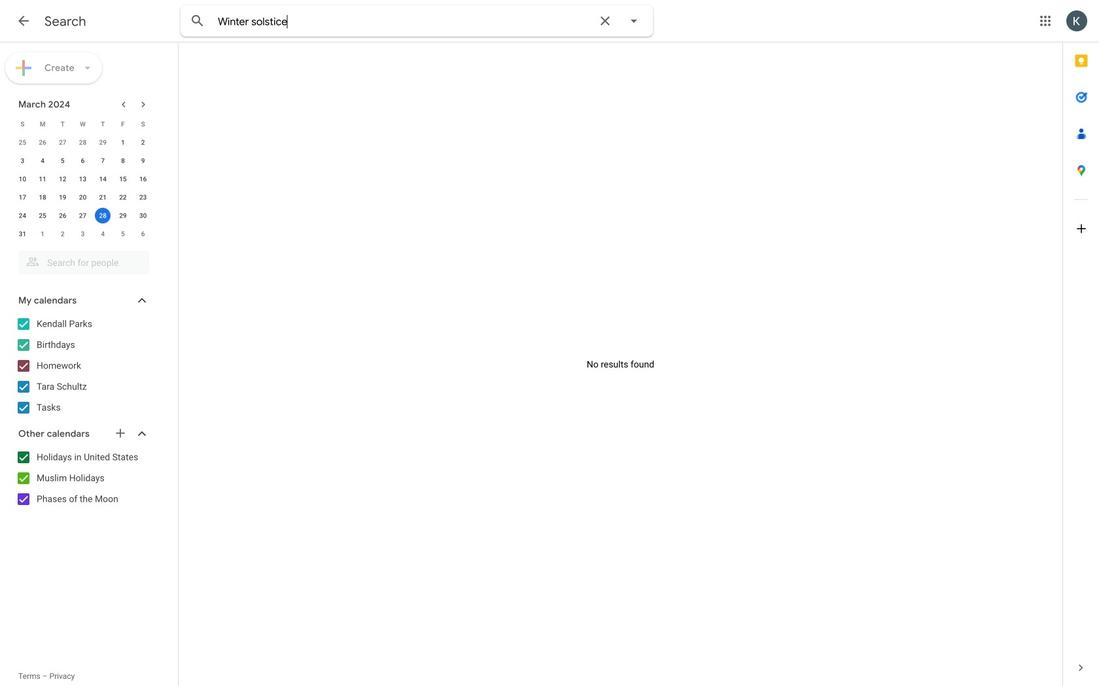 Task type: locate. For each thing, give the bounding box(es) containing it.
row up 27 element
[[12, 188, 153, 207]]

search options image
[[621, 8, 647, 34]]

5 row from the top
[[12, 188, 153, 207]]

3 element
[[15, 153, 30, 169]]

tab list
[[1063, 43, 1099, 650]]

None search field
[[181, 5, 653, 37], [0, 246, 162, 275], [181, 5, 653, 37]]

row up the 20 element
[[12, 170, 153, 188]]

8 element
[[115, 153, 131, 169]]

row group
[[12, 133, 153, 243]]

february 25 element
[[15, 135, 30, 150]]

27 element
[[75, 208, 91, 224]]

march 2024 grid
[[12, 115, 153, 243]]

6 row from the top
[[12, 207, 153, 225]]

other calendars list
[[3, 447, 162, 510]]

16 element
[[135, 171, 151, 187]]

1 row from the top
[[12, 115, 153, 133]]

april 2 element
[[55, 226, 71, 242]]

28, today element
[[95, 208, 111, 224]]

row up february 28 element
[[12, 115, 153, 133]]

row up 6 element
[[12, 133, 153, 152]]

19 element
[[55, 190, 71, 205]]

29 element
[[115, 208, 131, 224]]

row
[[12, 115, 153, 133], [12, 133, 153, 152], [12, 152, 153, 170], [12, 170, 153, 188], [12, 188, 153, 207], [12, 207, 153, 225], [12, 225, 153, 243]]

4 element
[[35, 153, 50, 169]]

2 element
[[135, 135, 151, 150]]

7 element
[[95, 153, 111, 169]]

15 element
[[115, 171, 131, 187]]

heading
[[44, 13, 86, 30]]

22 element
[[115, 190, 131, 205]]

21 element
[[95, 190, 111, 205]]

february 27 element
[[55, 135, 71, 150]]

cell
[[93, 207, 113, 225]]

april 6 element
[[135, 226, 151, 242]]

row up april 3 element
[[12, 207, 153, 225]]

february 28 element
[[75, 135, 91, 150]]

february 29 element
[[95, 135, 111, 150]]

row down 27 element
[[12, 225, 153, 243]]

9 element
[[135, 153, 151, 169]]

none search field search for people
[[0, 246, 162, 275]]

Search for people text field
[[26, 251, 141, 275]]

april 3 element
[[75, 226, 91, 242]]

row up 13 element
[[12, 152, 153, 170]]



Task type: vqa. For each thing, say whether or not it's contained in the screenshot.
27 element
yes



Task type: describe. For each thing, give the bounding box(es) containing it.
13 element
[[75, 171, 91, 187]]

18 element
[[35, 190, 50, 205]]

24 element
[[15, 208, 30, 224]]

12 element
[[55, 171, 71, 187]]

february 26 element
[[35, 135, 50, 150]]

april 1 element
[[35, 226, 50, 242]]

25 element
[[35, 208, 50, 224]]

add other calendars image
[[114, 427, 127, 440]]

30 element
[[135, 208, 151, 224]]

Search text field
[[218, 15, 589, 28]]

26 element
[[55, 208, 71, 224]]

2 row from the top
[[12, 133, 153, 152]]

10 element
[[15, 171, 30, 187]]

go back image
[[16, 13, 31, 29]]

search image
[[184, 8, 211, 34]]

23 element
[[135, 190, 151, 205]]

1 element
[[115, 135, 131, 150]]

20 element
[[75, 190, 91, 205]]

6 element
[[75, 153, 91, 169]]

31 element
[[15, 226, 30, 242]]

17 element
[[15, 190, 30, 205]]

5 element
[[55, 153, 71, 169]]

7 row from the top
[[12, 225, 153, 243]]

my calendars list
[[3, 314, 162, 419]]

clear search image
[[592, 8, 618, 34]]

april 5 element
[[115, 226, 131, 242]]

11 element
[[35, 171, 50, 187]]

cell inside march 2024 grid
[[93, 207, 113, 225]]

14 element
[[95, 171, 111, 187]]

3 row from the top
[[12, 152, 153, 170]]

april 4 element
[[95, 226, 111, 242]]

4 row from the top
[[12, 170, 153, 188]]



